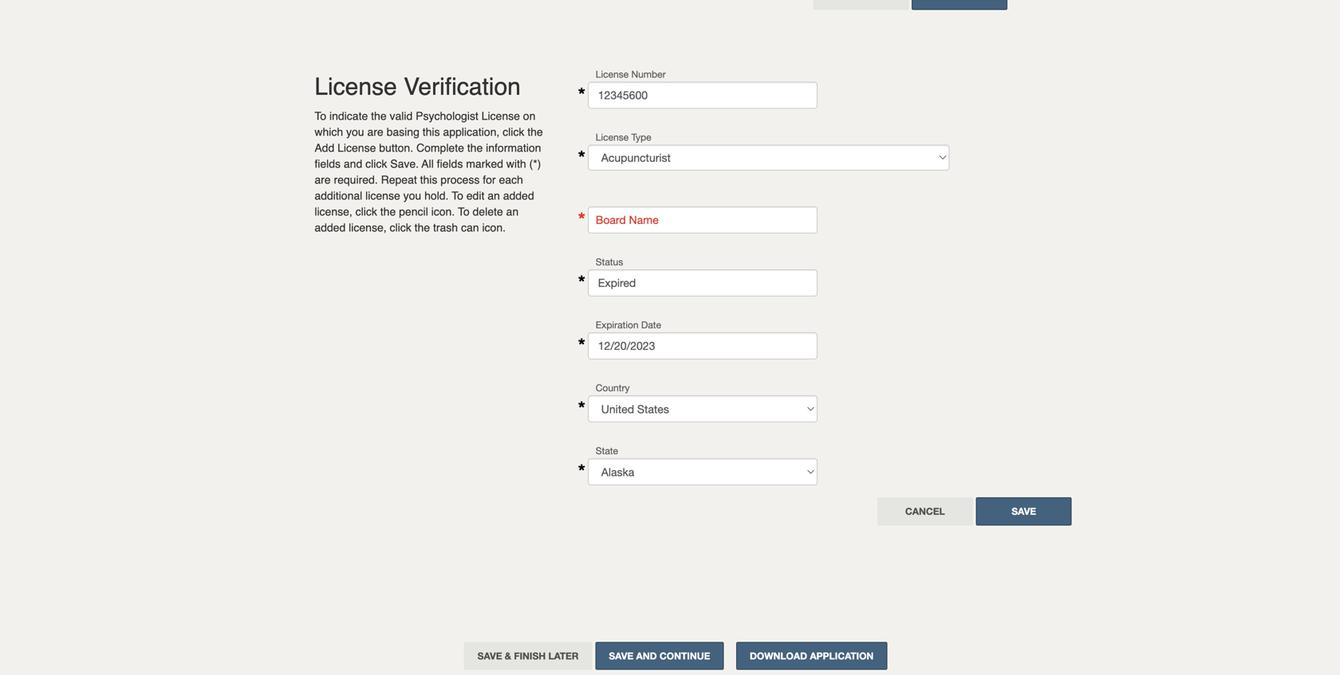Task type: vqa. For each thing, say whether or not it's contained in the screenshot.
order
no



Task type: describe. For each thing, give the bounding box(es) containing it.
2 vertical spatial to
[[458, 206, 470, 218]]

repeat
[[381, 174, 417, 186]]

status
[[596, 257, 623, 268]]

indicate
[[329, 110, 368, 123]]

all
[[422, 158, 434, 170]]

verification
[[404, 73, 521, 101]]

the down pencil
[[414, 221, 430, 234]]

download  application link
[[736, 642, 887, 670]]

country
[[596, 383, 630, 394]]

expiration date
[[596, 320, 661, 331]]

1 vertical spatial added
[[315, 221, 346, 234]]

complete
[[416, 142, 464, 154]]

license for license type
[[596, 132, 629, 143]]

expiration
[[596, 320, 639, 331]]

0 horizontal spatial you
[[346, 126, 364, 139]]

license for license verification
[[315, 73, 397, 101]]

marked
[[466, 158, 503, 170]]

each
[[499, 174, 523, 186]]

trash
[[433, 221, 458, 234]]

button.
[[379, 142, 413, 154]]

valid
[[390, 110, 413, 123]]

the down on
[[527, 126, 543, 139]]

name
[[629, 213, 659, 227]]

pencil
[[399, 206, 428, 218]]

Status text field
[[588, 270, 818, 297]]

license
[[365, 190, 400, 202]]

0 vertical spatial license,
[[315, 206, 352, 218]]

1 vertical spatial license,
[[349, 221, 387, 234]]

for
[[483, 174, 496, 186]]

license for license number
[[596, 69, 629, 80]]

download
[[750, 651, 807, 662]]

1 horizontal spatial are
[[367, 126, 383, 139]]

1 vertical spatial icon.
[[482, 221, 506, 234]]

(*)
[[529, 158, 541, 170]]

type
[[631, 132, 651, 143]]

license type
[[596, 132, 651, 143]]

psychologist
[[416, 110, 478, 123]]

click right and
[[365, 158, 387, 170]]

1 horizontal spatial added
[[503, 190, 534, 202]]

on
[[523, 110, 536, 123]]

additional
[[315, 190, 362, 202]]

1 vertical spatial are
[[315, 174, 331, 186]]

board name
[[596, 213, 659, 227]]

2 fields from the left
[[437, 158, 463, 170]]

application
[[810, 651, 874, 662]]

basing
[[387, 126, 419, 139]]

license number
[[596, 69, 666, 80]]



Task type: locate. For each thing, give the bounding box(es) containing it.
can
[[461, 221, 479, 234]]

0 horizontal spatial fields
[[315, 158, 341, 170]]

1 vertical spatial an
[[506, 206, 519, 218]]

license left type
[[596, 132, 629, 143]]

which
[[315, 126, 343, 139]]

1 horizontal spatial fields
[[437, 158, 463, 170]]

0 vertical spatial icon.
[[431, 206, 455, 218]]

icon. down delete
[[482, 221, 506, 234]]

1 fields from the left
[[315, 158, 341, 170]]

an
[[488, 190, 500, 202], [506, 206, 519, 218]]

license verification
[[315, 73, 521, 101]]

process
[[441, 174, 480, 186]]

0 vertical spatial this
[[423, 126, 440, 139]]

are up additional
[[315, 174, 331, 186]]

0 vertical spatial are
[[367, 126, 383, 139]]

License Number text field
[[588, 82, 818, 109]]

you down indicate
[[346, 126, 364, 139]]

license up indicate
[[315, 73, 397, 101]]

click
[[503, 126, 524, 139], [365, 158, 387, 170], [356, 206, 377, 218], [390, 221, 411, 234]]

0 vertical spatial to
[[315, 110, 326, 123]]

you up pencil
[[403, 190, 421, 202]]

fields down add
[[315, 158, 341, 170]]

1 horizontal spatial icon.
[[482, 221, 506, 234]]

hold.
[[424, 190, 449, 202]]

to down process
[[452, 190, 463, 202]]

are
[[367, 126, 383, 139], [315, 174, 331, 186]]

fields
[[315, 158, 341, 170], [437, 158, 463, 170]]

this down all
[[420, 174, 437, 186]]

added down each
[[503, 190, 534, 202]]

the
[[371, 110, 387, 123], [527, 126, 543, 139], [467, 142, 483, 154], [380, 206, 396, 218], [414, 221, 430, 234]]

license, down additional
[[315, 206, 352, 218]]

the down license
[[380, 206, 396, 218]]

click down pencil
[[390, 221, 411, 234]]

and
[[344, 158, 362, 170]]

1 vertical spatial to
[[452, 190, 463, 202]]

added
[[503, 190, 534, 202], [315, 221, 346, 234]]

icon.
[[431, 206, 455, 218], [482, 221, 506, 234]]

0 vertical spatial added
[[503, 190, 534, 202]]

an right delete
[[506, 206, 519, 218]]

you
[[346, 126, 364, 139], [403, 190, 421, 202]]

license up and
[[338, 142, 376, 154]]

icon. up trash at the left top of page
[[431, 206, 455, 218]]

Board Name text field
[[588, 207, 818, 234]]

number
[[631, 69, 666, 80]]

0 vertical spatial you
[[346, 126, 364, 139]]

are up button.
[[367, 126, 383, 139]]

None button
[[813, 0, 909, 10], [912, 0, 1008, 10], [877, 498, 973, 526], [976, 498, 1072, 526], [464, 642, 592, 670], [595, 642, 724, 670], [813, 0, 909, 10], [912, 0, 1008, 10], [877, 498, 973, 526], [976, 498, 1072, 526], [464, 642, 592, 670], [595, 642, 724, 670]]

license left on
[[482, 110, 520, 123]]

state
[[596, 446, 618, 457]]

this
[[423, 126, 440, 139], [420, 174, 437, 186]]

license left number
[[596, 69, 629, 80]]

0 vertical spatial an
[[488, 190, 500, 202]]

license
[[596, 69, 629, 80], [315, 73, 397, 101], [482, 110, 520, 123], [596, 132, 629, 143], [338, 142, 376, 154]]

0 horizontal spatial an
[[488, 190, 500, 202]]

license,
[[315, 206, 352, 218], [349, 221, 387, 234]]

click up information
[[503, 126, 524, 139]]

board
[[596, 213, 626, 227]]

add
[[315, 142, 334, 154]]

0 horizontal spatial are
[[315, 174, 331, 186]]

license, down license
[[349, 221, 387, 234]]

required.
[[334, 174, 378, 186]]

download  application
[[750, 651, 874, 662]]

added down additional
[[315, 221, 346, 234]]

to
[[315, 110, 326, 123], [452, 190, 463, 202], [458, 206, 470, 218]]

to up which
[[315, 110, 326, 123]]

application,
[[443, 126, 500, 139]]

click down license
[[356, 206, 377, 218]]

date
[[641, 320, 661, 331]]

save.
[[390, 158, 419, 170]]

the left valid
[[371, 110, 387, 123]]

the down application, on the top
[[467, 142, 483, 154]]

0 horizontal spatial added
[[315, 221, 346, 234]]

0 horizontal spatial icon.
[[431, 206, 455, 218]]

1 horizontal spatial an
[[506, 206, 519, 218]]

fields down "complete"
[[437, 158, 463, 170]]

information
[[486, 142, 541, 154]]

delete
[[473, 206, 503, 218]]

1 horizontal spatial you
[[403, 190, 421, 202]]

Expiration Date text field
[[588, 333, 818, 360]]

edit
[[466, 190, 484, 202]]

this up "complete"
[[423, 126, 440, 139]]

an down "for"
[[488, 190, 500, 202]]

to indicate the valid psychologist license on which you are basing this application, click the add license button. complete the information fields and click save. all fields marked with (*) are required. repeat this process for each additional license you hold. to edit an added license, click the pencil icon. to delete an added license, click the trash can icon.
[[315, 110, 543, 234]]

1 vertical spatial this
[[420, 174, 437, 186]]

with
[[506, 158, 526, 170]]

1 vertical spatial you
[[403, 190, 421, 202]]

to up can
[[458, 206, 470, 218]]



